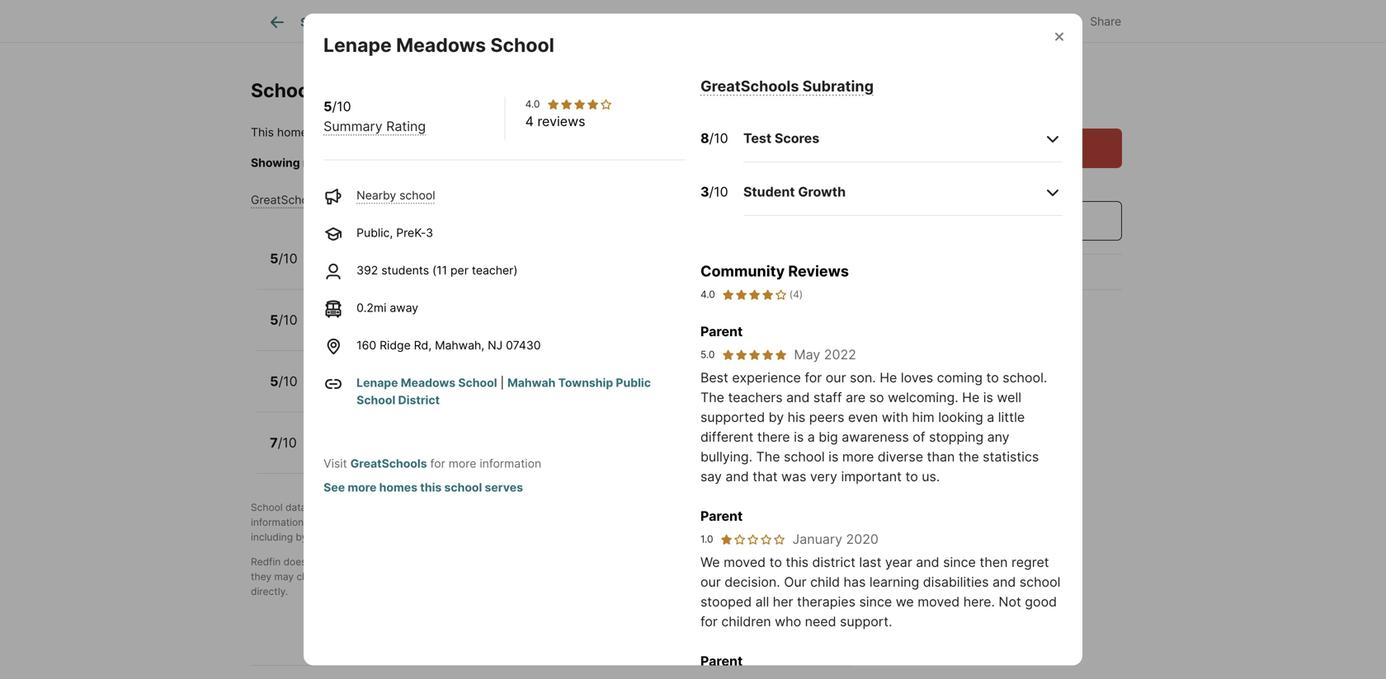 Task type: locate. For each thing, give the bounding box(es) containing it.
be inside school service boundaries are intended to be used as a reference only; they may change and are not
[[710, 556, 722, 568]]

teacher)
[[472, 264, 518, 278]]

1 vertical spatial parent
[[700, 509, 743, 525]]

are down endorse
[[354, 571, 369, 583]]

very
[[810, 469, 837, 485]]

school down "nj"
[[459, 366, 503, 382]]

0 horizontal spatial are
[[354, 571, 369, 583]]

parent for best
[[700, 324, 743, 340]]

district up the child
[[812, 555, 855, 571]]

statistics
[[983, 449, 1039, 465]]

4 reviews
[[525, 113, 585, 130]]

by up there
[[769, 410, 784, 426]]

1 horizontal spatial home
[[458, 446, 488, 460]]

prek- inside 'lenape meadows school' dialog
[[396, 226, 426, 240]]

0 vertical spatial lenape
[[323, 33, 392, 56]]

more up the school data is provided by greatschools
[[348, 481, 377, 495]]

all inside we moved to this district last year and since then regret our decision. our child has learning disabilities and school stooped all her therapies since we moved here. not good for children who need support.
[[755, 594, 769, 611]]

moved
[[724, 555, 766, 571], [918, 594, 960, 611]]

service
[[544, 556, 578, 568]]

ridge
[[380, 339, 411, 353], [372, 366, 409, 382]]

1 vertical spatial information
[[251, 517, 304, 529]]

therapies
[[797, 594, 856, 611]]

1 vertical spatial prek-
[[356, 262, 385, 276]]

for for our
[[805, 370, 822, 386]]

need
[[805, 614, 836, 630]]

all left 'her'
[[755, 594, 769, 611]]

prek- up public, prek-3 • nearby school • 0.2mi
[[396, 226, 426, 240]]

more up important
[[842, 449, 874, 465]]

summary down schools.
[[327, 193, 379, 207]]

2 vertical spatial by
[[296, 532, 307, 544]]

3 parent from the top
[[700, 654, 743, 670]]

see more homes this school serves link
[[324, 481, 523, 495]]

1 vertical spatial be
[[459, 571, 471, 583]]

0 vertical spatial 0.3mi
[[480, 323, 510, 337]]

are left so
[[846, 390, 866, 406]]

3 5 /10 from the top
[[270, 374, 298, 390]]

directly.
[[251, 586, 288, 598]]

reference
[[772, 556, 817, 568]]

1 horizontal spatial be
[[710, 556, 722, 568]]

1 vertical spatial ridge
[[372, 366, 409, 382]]

first step, and conduct their own investigation to determine their desired schools or school districts, including by contacting and visiting the schools themselves.
[[251, 517, 850, 544]]

0 horizontal spatial schools
[[437, 532, 473, 544]]

0 vertical spatial district
[[530, 156, 568, 170]]

1 horizontal spatial our
[[826, 370, 846, 386]]

school up nonprofit
[[444, 481, 482, 495]]

0 horizontal spatial 3
[[385, 262, 393, 276]]

5 /10 left the joyce
[[270, 312, 298, 328]]

0 vertical spatial our
[[826, 370, 846, 386]]

the down best
[[700, 390, 724, 406]]

0 vertical spatial or
[[764, 517, 774, 529]]

their up themselves.
[[492, 517, 514, 529]]

recommends
[[596, 502, 656, 514]]

be up contact
[[710, 556, 722, 568]]

verify
[[534, 571, 560, 583]]

392 students (11 per teacher)
[[357, 264, 518, 278]]

nearby inside "joyce kilmer elementary school public, 4-5 • nearby school • 0.3mi"
[[388, 323, 428, 337]]

use
[[750, 502, 767, 514]]

1 horizontal spatial their
[[663, 517, 685, 529]]

rating 1.0 out of 5 element
[[720, 533, 786, 547]]

lenape
[[323, 33, 392, 56], [357, 376, 398, 390]]

more up nonprofit
[[449, 457, 476, 471]]

for inside best experience for our son. he loves coming to school. the teachers and staff are so welcoming. he is well supported by his peers even with him looking a little different there is a big awareness of stopping any bullying. the school is more diverse than the statistics say and that was very important to us.
[[805, 370, 822, 386]]

0 horizontal spatial all
[[654, 156, 666, 170]]

0.3mi up "nj"
[[480, 323, 510, 337]]

7 /10 public, 9-12 • serves this home • 0.5mi
[[270, 435, 531, 460]]

then
[[980, 555, 1008, 571]]

public left 4
[[488, 125, 524, 139]]

• right 12
[[384, 446, 390, 460]]

middle
[[412, 366, 456, 382]]

to down information.
[[446, 571, 456, 583]]

their
[[492, 517, 514, 529], [663, 517, 685, 529]]

1 vertical spatial not
[[372, 571, 387, 583]]

1 horizontal spatial the
[[756, 449, 780, 465]]

rd,
[[414, 339, 432, 353]]

1 vertical spatial public
[[616, 376, 651, 390]]

0 vertical spatial summary
[[324, 118, 383, 134]]

schools down conduct
[[437, 532, 473, 544]]

0.3mi for joyce kilmer elementary school
[[480, 323, 510, 337]]

by inside best experience for our son. he loves coming to school. the teachers and staff are so welcoming. he is well supported by his peers even with him looking a little different there is a big awareness of stopping any bullying. the school is more diverse than the statistics say and that was very important to us.
[[769, 410, 784, 426]]

homes
[[379, 481, 417, 495]]

public, inside ramapo ridge middle school public, 6-8 • nearby school • 0.3mi
[[316, 384, 352, 398]]

school inside "first step, and conduct their own investigation to determine their desired schools or school districts, including by contacting and visiting the schools themselves."
[[776, 517, 807, 529]]

0 vertical spatial for
[[805, 370, 822, 386]]

showing nearby schools. please check the school district website to see all schools serving this home.
[[251, 156, 815, 170]]

1 vertical spatial redfin
[[251, 556, 281, 568]]

0 vertical spatial home
[[277, 125, 308, 139]]

2 vertical spatial 3
[[385, 262, 393, 276]]

redfin inside , a nonprofit organization. redfin recommends buyers and renters use greatschools information and ratings as a
[[563, 502, 593, 514]]

parent down children
[[700, 654, 743, 670]]

lenape meadows school element
[[323, 14, 574, 57]]

be
[[710, 556, 722, 568], [459, 571, 471, 583]]

1 horizontal spatial not
[[372, 571, 387, 583]]

lenape down search
[[323, 33, 392, 56]]

2 horizontal spatial for
[[805, 370, 822, 386]]

2 parent from the top
[[700, 509, 743, 525]]

school left data
[[251, 502, 283, 514]]

0 horizontal spatial not
[[309, 556, 325, 568]]

1 vertical spatial rating 4.0 out of 5 element
[[722, 288, 788, 302]]

nearby school
[[357, 189, 435, 203]]

mahwah township public school district link
[[380, 125, 609, 139], [357, 376, 651, 408]]

boundaries
[[581, 556, 633, 568]]

0.2mi up 4-
[[357, 301, 386, 315]]

1 vertical spatial district
[[398, 394, 440, 408]]

township
[[431, 125, 486, 139], [558, 376, 613, 390]]

greatschools summary rating
[[251, 193, 417, 207]]

this
[[251, 125, 274, 139]]

home left the 0.5mi at the bottom left of the page
[[458, 446, 488, 460]]

a inside button
[[1016, 140, 1023, 156]]

he up so
[[880, 370, 897, 386]]

for inside we moved to this district last year and since then regret our decision. our child has learning disabilities and school stooped all her therapies since we moved here. not good for children who need support.
[[700, 614, 718, 630]]

rating up public, prek-3
[[382, 193, 417, 207]]

be inside guaranteed to be accurate. to verify school enrollment eligibility, contact the school district directly.
[[459, 571, 471, 583]]

parent for we
[[700, 509, 743, 525]]

0 vertical spatial rating
[[386, 118, 426, 134]]

prek- down public, prek-3
[[356, 262, 385, 276]]

rating 5.0 out of 5 element
[[721, 349, 787, 362]]

nearby inside 'lenape meadows school' dialog
[[357, 189, 396, 203]]

0 horizontal spatial township
[[431, 125, 486, 139]]

0 vertical spatial the
[[700, 390, 724, 406]]

• right 392
[[396, 262, 402, 276]]

scores
[[775, 130, 819, 146]]

rating 4.0 out of 5 element up reviews
[[547, 98, 613, 111]]

public, down ramapo
[[316, 384, 352, 398]]

nearby down middle
[[388, 384, 428, 398]]

parent
[[700, 324, 743, 340], [700, 509, 743, 525], [700, 654, 743, 670]]

1 their from the left
[[492, 517, 514, 529]]

rating
[[386, 118, 426, 134], [382, 193, 417, 207]]

0 vertical spatial since
[[943, 555, 976, 571]]

district inside we moved to this district last year and since then regret our decision. our child has learning disabilities and school stooped all her therapies since we moved here. not good for children who need support.
[[812, 555, 855, 571]]

5 for public, prek-3 • nearby school • 0.2mi
[[270, 251, 278, 267]]

ridge for 160
[[380, 339, 411, 353]]

0.3mi inside "joyce kilmer elementary school public, 4-5 • nearby school • 0.3mi"
[[480, 323, 510, 337]]

public,
[[357, 226, 393, 240], [316, 262, 352, 276], [316, 323, 352, 337], [316, 384, 352, 398], [316, 446, 352, 460]]

0 horizontal spatial 8
[[368, 384, 375, 398]]

lenape for lenape meadows school
[[323, 33, 392, 56]]

4.0 up 4
[[525, 98, 540, 110]]

1 vertical spatial 0.3mi
[[480, 384, 510, 398]]

0 vertical spatial prek-
[[396, 226, 426, 240]]

0 vertical spatial are
[[846, 390, 866, 406]]

a left little
[[987, 410, 994, 426]]

5 inside the 5 /10 summary rating
[[324, 99, 332, 115]]

school inside ramapo ridge middle school public, 6-8 • nearby school • 0.3mi
[[459, 366, 503, 382]]

greatschools up 'homes' on the bottom left
[[350, 457, 427, 471]]

diverse
[[878, 449, 923, 465]]

0 horizontal spatial rating 4.0 out of 5 element
[[547, 98, 613, 111]]

district down 4 reviews
[[530, 156, 568, 170]]

ridge down 160
[[372, 366, 409, 382]]

0 vertical spatial schools
[[670, 156, 711, 170]]

who
[[775, 614, 801, 630]]

summary up schools.
[[324, 118, 383, 134]]

5 /10 for ramapo
[[270, 374, 298, 390]]

has
[[844, 575, 866, 591]]

0 horizontal spatial our
[[700, 575, 721, 591]]

8 down ramapo
[[368, 384, 375, 398]]

0.2mi
[[497, 262, 527, 276], [357, 301, 386, 315]]

visit
[[324, 457, 347, 471]]

0.2mi inside 'lenape meadows school' dialog
[[357, 301, 386, 315]]

4 tab from the left
[[587, 2, 665, 42]]

since
[[943, 555, 976, 571], [859, 594, 892, 611]]

nonprofit
[[454, 502, 497, 514]]

prek- for public, prek-3 • nearby school • 0.2mi
[[356, 262, 385, 276]]

to
[[617, 156, 628, 170], [986, 370, 999, 386], [905, 469, 918, 485], [601, 517, 610, 529], [769, 555, 782, 571], [698, 556, 707, 568], [446, 571, 456, 583]]

with
[[882, 410, 908, 426]]

school inside the mahwah township public school district
[[357, 394, 395, 408]]

greatschools inside , a nonprofit organization. redfin recommends buyers and renters use greatschools information and ratings as a
[[770, 502, 833, 514]]

this up 'our'
[[786, 555, 809, 571]]

best experience for our son. he loves coming to school. the teachers and staff are so welcoming. he is well supported by his peers even with him looking a little different there is a big awareness of stopping any bullying. the school is more diverse than the statistics say and that was very important to us.
[[700, 370, 1047, 485]]

1 horizontal spatial schools
[[670, 156, 711, 170]]

student growth button
[[743, 169, 1063, 216]]

0 vertical spatial meadows
[[396, 33, 486, 56]]

2 vertical spatial district
[[785, 571, 818, 583]]

is
[[311, 125, 320, 139], [983, 390, 993, 406], [794, 429, 804, 446], [828, 449, 839, 465], [309, 502, 317, 514]]

rating 4.0 out of 5 element
[[547, 98, 613, 111], [722, 288, 788, 302]]

ridge inside ramapo ridge middle school public, 6-8 • nearby school • 0.3mi
[[372, 366, 409, 382]]

ridge inside 'lenape meadows school' dialog
[[380, 339, 411, 353]]

to up decision.
[[769, 555, 782, 571]]

district
[[530, 156, 568, 170], [812, 555, 855, 571], [785, 571, 818, 583]]

2 horizontal spatial are
[[846, 390, 866, 406]]

/10 left ramapo
[[278, 374, 298, 390]]

/10 up within
[[332, 99, 351, 115]]

district up website at the top left
[[568, 125, 609, 139]]

1 vertical spatial meadows
[[401, 376, 456, 390]]

he up looking
[[962, 390, 980, 406]]

desired
[[688, 517, 722, 529]]

since up disabilities
[[943, 555, 976, 571]]

his
[[788, 410, 805, 426]]

for for more
[[430, 457, 445, 471]]

1 vertical spatial home
[[458, 446, 488, 460]]

decision.
[[725, 575, 780, 591]]

1 0.3mi from the top
[[480, 323, 510, 337]]

3 right 392
[[385, 262, 393, 276]]

5 /10 down greatschools summary rating link
[[270, 251, 298, 267]]

0 vertical spatial 5 /10
[[270, 251, 298, 267]]

guarantee
[[381, 556, 428, 568]]

0.2mi right per
[[497, 262, 527, 276]]

1 horizontal spatial for
[[700, 614, 718, 630]]

8 inside ramapo ridge middle school public, 6-8 • nearby school • 0.3mi
[[368, 384, 375, 398]]

school down middle
[[431, 384, 467, 398]]

does
[[283, 556, 306, 568]]

schools
[[251, 79, 325, 102]]

0 vertical spatial ridge
[[380, 339, 411, 353]]

public, inside 'lenape meadows school' dialog
[[357, 226, 393, 240]]

redfin up they
[[251, 556, 281, 568]]

our
[[826, 370, 846, 386], [700, 575, 721, 591]]

themselves.
[[475, 532, 532, 544]]

1 horizontal spatial township
[[558, 376, 613, 390]]

redfin
[[563, 502, 593, 514], [251, 556, 281, 568]]

public, inside 7 /10 public, 9-12 • serves this home • 0.5mi
[[316, 446, 352, 460]]

0 vertical spatial 8
[[700, 130, 709, 146]]

5 tab from the left
[[665, 2, 797, 42]]

lenape for lenape meadows school |
[[357, 376, 398, 390]]

by up does
[[296, 532, 307, 544]]

to inside "first step, and conduct their own investigation to determine their desired schools or school districts, including by contacting and visiting the schools themselves."
[[601, 517, 610, 529]]

3 for public, prek-3 • nearby school • 0.2mi
[[385, 262, 393, 276]]

4
[[525, 113, 534, 130]]

meadows for lenape meadows school
[[396, 33, 486, 56]]

meadows
[[396, 33, 486, 56], [401, 376, 456, 390]]

to up contact
[[698, 556, 707, 568]]

0 horizontal spatial be
[[459, 571, 471, 583]]

information inside , a nonprofit organization. redfin recommends buyers and renters use greatschools information and ratings as a
[[251, 517, 304, 529]]

be down information.
[[459, 571, 471, 583]]

5 inside "joyce kilmer elementary school public, 4-5 • nearby school • 0.3mi"
[[368, 323, 375, 337]]

1 vertical spatial mahwah
[[507, 376, 556, 390]]

mahwah township public school district
[[357, 376, 651, 408]]

0 horizontal spatial redfin
[[251, 556, 281, 568]]

rating up 'please'
[[386, 118, 426, 134]]

this inside 7 /10 public, 9-12 • serves this home • 0.5mi
[[434, 446, 454, 460]]

supported
[[700, 410, 765, 426]]

serves
[[485, 481, 523, 495]]

joyce kilmer elementary school public, 4-5 • nearby school • 0.3mi
[[316, 305, 524, 337]]

prek- for public, prek-3
[[396, 226, 426, 240]]

0 horizontal spatial or
[[368, 556, 378, 568]]

nearby inside ramapo ridge middle school public, 6-8 • nearby school • 0.3mi
[[388, 384, 428, 398]]

8 inside 'lenape meadows school' dialog
[[700, 130, 709, 146]]

a up decision.
[[764, 556, 769, 568]]

1 horizontal spatial 4.0
[[700, 289, 715, 301]]

1 horizontal spatial information
[[480, 457, 541, 471]]

lenape inside "element"
[[323, 33, 392, 56]]

nearby up rd,
[[388, 323, 428, 337]]

public, left 9-
[[316, 446, 352, 460]]

2 5 /10 from the top
[[270, 312, 298, 328]]

peers
[[809, 410, 844, 426]]

ridge left rd,
[[380, 339, 411, 353]]

1 vertical spatial by
[[363, 502, 375, 514]]

to
[[520, 571, 531, 583]]

home inside 7 /10 public, 9-12 • serves this home • 0.5mi
[[458, 446, 488, 460]]

school inside we moved to this district last year and since then regret our decision. our child has learning disabilities and school stooped all her therapies since we moved here. not good for children who need support.
[[1020, 575, 1061, 591]]

information up the including
[[251, 517, 304, 529]]

5 /10 for joyce
[[270, 312, 298, 328]]

public, inside "joyce kilmer elementary school public, 4-5 • nearby school • 0.3mi"
[[316, 323, 352, 337]]

0 vertical spatial be
[[710, 556, 722, 568]]

first
[[384, 517, 402, 529]]

2 tab from the left
[[441, 2, 500, 42]]

district
[[568, 125, 609, 139], [398, 394, 440, 408]]

1 vertical spatial township
[[558, 376, 613, 390]]

1 vertical spatial district
[[812, 555, 855, 571]]

2020
[[846, 532, 879, 548]]

enrollment
[[597, 571, 646, 583]]

staff
[[813, 390, 842, 406]]

test scores
[[743, 130, 819, 146]]

as inside school service boundaries are intended to be used as a reference only; they may change and are not
[[750, 556, 761, 568]]

contact
[[695, 571, 731, 583]]

tab
[[356, 2, 441, 42], [441, 2, 500, 42], [500, 2, 587, 42], [587, 2, 665, 42], [665, 2, 797, 42]]

information
[[480, 457, 541, 471], [251, 517, 304, 529]]

0 vertical spatial moved
[[724, 555, 766, 571]]

and right year
[[916, 555, 939, 571]]

1 horizontal spatial moved
[[918, 594, 960, 611]]

meadows inside "element"
[[396, 33, 486, 56]]

public, up 392
[[357, 226, 393, 240]]

our
[[784, 575, 807, 591]]

our inside we moved to this district last year and since then regret our decision. our child has learning disabilities and school stooped all her therapies since we moved here. not good for children who need support.
[[700, 575, 721, 591]]

1 parent from the top
[[700, 324, 743, 340]]

0 vertical spatial public
[[488, 125, 524, 139]]

school left 'our'
[[752, 571, 782, 583]]

2 0.3mi from the top
[[480, 384, 510, 398]]

5 for public, 4-5 • nearby school • 0.3mi
[[270, 312, 278, 328]]

of
[[913, 429, 925, 446]]

guaranteed
[[390, 571, 444, 583]]

as inside , a nonprofit organization. redfin recommends buyers and renters use greatschools information and ratings as a
[[362, 517, 373, 529]]

0 vertical spatial information
[[480, 457, 541, 471]]

school inside best experience for our son. he loves coming to school. the teachers and staff are so welcoming. he is well supported by his peers even with him looking a little different there is a big awareness of stopping any bullying. the school is more diverse than the statistics say and that was very important to us.
[[784, 449, 825, 465]]

home.
[[781, 156, 815, 170]]

0 horizontal spatial district
[[398, 394, 440, 408]]

looking
[[938, 410, 983, 426]]

1 vertical spatial for
[[430, 457, 445, 471]]

more
[[842, 449, 874, 465], [449, 457, 476, 471], [348, 481, 377, 495]]

is right data
[[309, 502, 317, 514]]

school up 160 ridge rd, mahwah, nj 07430
[[431, 323, 467, 337]]

1 vertical spatial 3
[[426, 226, 433, 240]]

to down recommends
[[601, 517, 610, 529]]

step,
[[405, 517, 428, 529]]

1 5 /10 from the top
[[270, 251, 298, 267]]

0 vertical spatial redfin
[[563, 502, 593, 514]]

summary
[[324, 118, 383, 134], [327, 193, 379, 207]]

school inside "joyce kilmer elementary school public, 4-5 • nearby school • 0.3mi"
[[480, 305, 524, 321]]

0 horizontal spatial by
[[296, 532, 307, 544]]

1 vertical spatial all
[[755, 594, 769, 611]]

him
[[912, 410, 935, 426]]

our down we
[[700, 575, 721, 591]]

(4)
[[789, 289, 803, 301]]

0 vertical spatial mahwah
[[380, 125, 428, 139]]

please
[[395, 156, 431, 170]]

1 horizontal spatial prek-
[[396, 226, 426, 240]]

1 vertical spatial are
[[636, 556, 651, 568]]

a inside school service boundaries are intended to be used as a reference only; they may change and are not
[[764, 556, 769, 568]]

3 tab from the left
[[500, 2, 587, 42]]

5
[[324, 99, 332, 115], [270, 251, 278, 267], [270, 312, 278, 328], [368, 323, 375, 337], [270, 374, 278, 390]]

1 horizontal spatial he
[[962, 390, 980, 406]]

•
[[396, 262, 402, 276], [488, 262, 494, 276], [379, 323, 385, 337], [470, 323, 477, 337], [379, 384, 385, 398], [470, 384, 477, 398], [384, 446, 390, 460], [491, 446, 498, 460]]

0 vertical spatial by
[[769, 410, 784, 426]]

3 /10
[[700, 184, 728, 200]]

good
[[1025, 594, 1057, 611]]

2 vertical spatial parent
[[700, 654, 743, 670]]

mahwah township public school district link down "nj"
[[357, 376, 651, 408]]

a left tour
[[1016, 140, 1023, 156]]

search link
[[267, 12, 340, 32]]

school inside ramapo ridge middle school public, 6-8 • nearby school • 0.3mi
[[431, 384, 467, 398]]

2 horizontal spatial by
[[769, 410, 784, 426]]

/10 down greatschools summary rating
[[278, 251, 298, 267]]

0.3mi inside ramapo ridge middle school public, 6-8 • nearby school • 0.3mi
[[480, 384, 510, 398]]

are up enrollment
[[636, 556, 651, 568]]

information inside 'lenape meadows school' dialog
[[480, 457, 541, 471]]

for down 'may'
[[805, 370, 822, 386]]

0 vertical spatial 4.0
[[525, 98, 540, 110]]



Task type: vqa. For each thing, say whether or not it's contained in the screenshot.
service
yes



Task type: describe. For each thing, give the bounding box(es) containing it.
public, prek-3 • nearby school • 0.2mi
[[316, 262, 527, 276]]

a left first
[[375, 517, 381, 529]]

1 horizontal spatial 0.2mi
[[497, 262, 527, 276]]

to left "us."
[[905, 469, 918, 485]]

and up not
[[993, 575, 1016, 591]]

may
[[794, 347, 820, 363]]

/10 inside the 5 /10 summary rating
[[332, 99, 351, 115]]

• left the 0.5mi at the bottom left of the page
[[491, 446, 498, 460]]

determine
[[613, 517, 661, 529]]

by inside "first step, and conduct their own investigation to determine their desired schools or school districts, including by contacting and visiting the schools themselves."
[[296, 532, 307, 544]]

5 for public, 6-8 • nearby school • 0.3mi
[[270, 374, 278, 390]]

/10 up serving
[[709, 130, 728, 146]]

392
[[357, 264, 378, 278]]

0 vertical spatial rating 4.0 out of 5 element
[[547, 98, 613, 111]]

1 vertical spatial summary
[[327, 193, 379, 207]]

including
[[251, 532, 293, 544]]

this up 'guaranteed'
[[431, 556, 448, 568]]

the inside best experience for our son. he loves coming to school. the teachers and staff are so welcoming. he is well supported by his peers even with him looking a little different there is a big awareness of stopping any bullying. the school is more diverse than the statistics say and that was very important to us.
[[959, 449, 979, 465]]

and up redfin does not endorse or guarantee this information.
[[362, 532, 380, 544]]

0.3mi for ramapo ridge middle school
[[480, 384, 510, 398]]

search tab list
[[251, 0, 811, 42]]

send
[[954, 213, 987, 229]]

different
[[700, 429, 754, 446]]

district inside guaranteed to be accurate. to verify school enrollment eligibility, contact the school district directly.
[[785, 571, 818, 583]]

school down 'please'
[[399, 189, 435, 203]]

not inside school service boundaries are intended to be used as a reference only; they may change and are not
[[372, 571, 387, 583]]

meadows for lenape meadows school |
[[401, 376, 456, 390]]

greatschools down showing
[[251, 193, 324, 207]]

children
[[721, 614, 771, 630]]

• down kilmer
[[379, 323, 385, 337]]

school right (11
[[449, 262, 484, 276]]

• right 6-
[[379, 384, 385, 398]]

nearby left per
[[406, 262, 445, 276]]

contacting
[[310, 532, 360, 544]]

1 vertical spatial rating
[[382, 193, 417, 207]]

greatschools up test
[[700, 77, 799, 95]]

1 vertical spatial mahwah township public school district link
[[357, 376, 651, 408]]

and down ,
[[431, 517, 449, 529]]

0 horizontal spatial moved
[[724, 555, 766, 571]]

• right per
[[488, 262, 494, 276]]

see
[[324, 481, 345, 495]]

mahwah,
[[435, 339, 484, 353]]

the inside "first step, and conduct their own investigation to determine their desired schools or school districts, including by contacting and visiting the schools themselves."
[[419, 532, 434, 544]]

send a message button
[[890, 201, 1122, 241]]

school inside "element"
[[490, 33, 554, 56]]

our inside best experience for our son. he loves coming to school. the teachers and staff are so welcoming. he is well supported by his peers even with him looking a little different there is a big awareness of stopping any bullying. the school is more diverse than the statistics say and that was very important to us.
[[826, 370, 846, 386]]

0.2mi away
[[357, 301, 418, 315]]

0 horizontal spatial mahwah
[[380, 125, 428, 139]]

lenape meadows school |
[[357, 376, 507, 390]]

subrating
[[802, 77, 874, 95]]

elementary
[[403, 305, 477, 321]]

0 vertical spatial township
[[431, 125, 486, 139]]

welcoming.
[[888, 390, 958, 406]]

awareness
[[842, 429, 909, 446]]

school inside school service boundaries are intended to be used as a reference only; they may change and are not
[[509, 556, 541, 568]]

districts,
[[810, 517, 850, 529]]

2 their from the left
[[663, 517, 685, 529]]

rating inside the 5 /10 summary rating
[[386, 118, 426, 134]]

ramapo
[[316, 366, 369, 382]]

bullying.
[[700, 449, 752, 465]]

1 vertical spatial 4.0
[[700, 289, 715, 301]]

school up showing nearby schools. please check the school district website to see all schools serving this home.
[[526, 125, 565, 139]]

1.0
[[700, 534, 713, 546]]

summary rating link
[[324, 118, 426, 134]]

0 horizontal spatial public
[[488, 125, 524, 139]]

well
[[997, 390, 1021, 406]]

ramapo ridge middle school public, 6-8 • nearby school • 0.3mi
[[316, 366, 510, 398]]

1 tab from the left
[[356, 2, 441, 42]]

2 vertical spatial schools
[[437, 532, 473, 544]]

1 horizontal spatial district
[[568, 125, 609, 139]]

reviews
[[788, 262, 849, 280]]

reviews
[[537, 113, 585, 130]]

to inside school service boundaries are intended to be used as a reference only; they may change and are not
[[698, 556, 707, 568]]

ridge for ramapo
[[372, 366, 409, 382]]

share
[[1090, 14, 1121, 28]]

0 horizontal spatial the
[[700, 390, 724, 406]]

school down "service"
[[563, 571, 594, 583]]

greatschools link
[[350, 457, 427, 471]]

see
[[632, 156, 651, 170]]

greatschools subrating
[[700, 77, 874, 95]]

0 horizontal spatial since
[[859, 594, 892, 611]]

within
[[323, 125, 356, 139]]

5.0
[[700, 349, 715, 361]]

/10 left the joyce
[[278, 312, 298, 328]]

school inside "joyce kilmer elementary school public, 4-5 • nearby school • 0.3mi"
[[431, 323, 467, 337]]

away
[[390, 301, 418, 315]]

0 vertical spatial he
[[880, 370, 897, 386]]

1 horizontal spatial are
[[636, 556, 651, 568]]

child
[[810, 575, 840, 591]]

was
[[781, 469, 806, 485]]

greatschools up step,
[[378, 502, 441, 514]]

2 horizontal spatial schools
[[725, 517, 761, 529]]

visit greatschools for more information
[[324, 457, 541, 471]]

(11
[[432, 264, 447, 278]]

is left "well"
[[983, 390, 993, 406]]

5 /10 summary rating
[[324, 99, 426, 134]]

0 vertical spatial all
[[654, 156, 666, 170]]

a inside "button"
[[990, 213, 997, 229]]

to inside guaranteed to be accurate. to verify school enrollment eligibility, contact the school district directly.
[[446, 571, 456, 583]]

we moved to this district last year and since then regret our decision. our child has learning disabilities and school stooped all her therapies since we moved here. not good for children who need support.
[[700, 555, 1061, 630]]

more inside best experience for our son. he loves coming to school. the teachers and staff are so welcoming. he is well supported by his peers even with him looking a little different there is a big awareness of stopping any bullying. the school is more diverse than the statistics say and that was very important to us.
[[842, 449, 874, 465]]

,
[[441, 502, 443, 514]]

support.
[[840, 614, 892, 630]]

joyce
[[316, 305, 355, 321]]

2 vertical spatial are
[[354, 571, 369, 583]]

to left see at the left of page
[[617, 156, 628, 170]]

is left within
[[311, 125, 320, 139]]

here.
[[963, 594, 995, 611]]

and up desired at bottom
[[694, 502, 711, 514]]

say
[[700, 469, 722, 485]]

• left |
[[470, 384, 477, 398]]

buyers
[[659, 502, 691, 514]]

is down big
[[828, 449, 839, 465]]

this home is within the mahwah township public school district
[[251, 125, 609, 139]]

to up "well"
[[986, 370, 999, 386]]

test scores button
[[743, 115, 1063, 163]]

that
[[753, 469, 778, 485]]

0 vertical spatial not
[[309, 556, 325, 568]]

year
[[885, 555, 912, 571]]

greatschools subrating link
[[700, 77, 874, 95]]

is down his
[[794, 429, 804, 446]]

public, left 392
[[316, 262, 352, 276]]

organization.
[[500, 502, 560, 514]]

0 vertical spatial mahwah township public school district link
[[380, 125, 609, 139]]

1 vertical spatial he
[[962, 390, 980, 406]]

district inside the mahwah township public school district
[[398, 394, 440, 408]]

disabilities
[[923, 575, 989, 591]]

/10 down serving
[[709, 184, 728, 200]]

last
[[859, 555, 881, 571]]

and down bullying.
[[726, 469, 749, 485]]

a left big
[[808, 429, 815, 446]]

07430
[[506, 339, 541, 353]]

are inside best experience for our son. he loves coming to school. the teachers and staff are so welcoming. he is well supported by his peers even with him looking a little different there is a big awareness of stopping any bullying. the school is more diverse than the statistics say and that was very important to us.
[[846, 390, 866, 406]]

0 horizontal spatial home
[[277, 125, 308, 139]]

send a message
[[954, 213, 1058, 229]]

and up his
[[786, 390, 810, 406]]

learning
[[869, 575, 919, 591]]

summary inside the 5 /10 summary rating
[[324, 118, 383, 134]]

/10 inside 7 /10 public, 9-12 • serves this home • 0.5mi
[[278, 435, 297, 451]]

student
[[743, 184, 795, 200]]

message
[[1000, 213, 1058, 229]]

2022
[[824, 347, 856, 363]]

a right ,
[[446, 502, 452, 514]]

1 vertical spatial moved
[[918, 594, 960, 611]]

0.5mi
[[501, 446, 531, 460]]

best
[[700, 370, 728, 386]]

the inside guaranteed to be accurate. to verify school enrollment eligibility, contact the school district directly.
[[733, 571, 749, 583]]

and inside school service boundaries are intended to be used as a reference only; they may change and are not
[[334, 571, 351, 583]]

share button
[[1053, 4, 1135, 38]]

and up contacting
[[307, 517, 324, 529]]

community reviews
[[700, 262, 849, 280]]

lenape meadows school dialog
[[304, 14, 1082, 680]]

the right within
[[359, 125, 377, 139]]

this down test
[[758, 156, 778, 170]]

school service boundaries are intended to be used as a reference only; they may change and are not
[[251, 556, 842, 583]]

not
[[999, 594, 1021, 611]]

township inside the mahwah township public school district
[[558, 376, 613, 390]]

• up mahwah,
[[470, 323, 477, 337]]

community
[[700, 262, 785, 280]]

mahwah inside the mahwah township public school district
[[507, 376, 556, 390]]

0 horizontal spatial 4.0
[[525, 98, 540, 110]]

guaranteed to be accurate. to verify school enrollment eligibility, contact the school district directly.
[[251, 571, 818, 598]]

tour
[[1026, 140, 1053, 156]]

0 vertical spatial 3
[[700, 184, 709, 200]]

7
[[270, 435, 278, 451]]

ratings
[[327, 517, 359, 529]]

public inside the mahwah township public school district
[[616, 376, 651, 390]]

experience
[[732, 370, 801, 386]]

3 for public, prek-3
[[426, 226, 433, 240]]

1 horizontal spatial more
[[449, 457, 476, 471]]

0 horizontal spatial more
[[348, 481, 377, 495]]

school left |
[[458, 376, 497, 390]]

investigation
[[539, 517, 598, 529]]

or inside "first step, and conduct their own investigation to determine their desired schools or school districts, including by contacting and visiting the schools themselves."
[[764, 517, 774, 529]]

1 horizontal spatial since
[[943, 555, 976, 571]]

information.
[[451, 556, 507, 568]]

the right check
[[470, 156, 488, 170]]

this inside we moved to this district last year and since then regret our decision. our child has learning disabilities and school stooped all her therapies since we moved here. not good for children who need support.
[[786, 555, 809, 571]]

school.
[[1003, 370, 1047, 386]]

january
[[792, 532, 842, 548]]

stooped
[[700, 594, 752, 611]]

may
[[274, 571, 294, 583]]

to inside we moved to this district last year and since then regret our decision. our child has learning disabilities and school stooped all her therapies since we moved here. not good for children who need support.
[[769, 555, 782, 571]]

school down 4
[[491, 156, 527, 170]]

loves
[[901, 370, 933, 386]]

this up ,
[[420, 481, 442, 495]]

1 vertical spatial the
[[756, 449, 780, 465]]

any
[[987, 429, 1010, 446]]

9-
[[356, 446, 368, 460]]

conduct
[[451, 517, 490, 529]]



